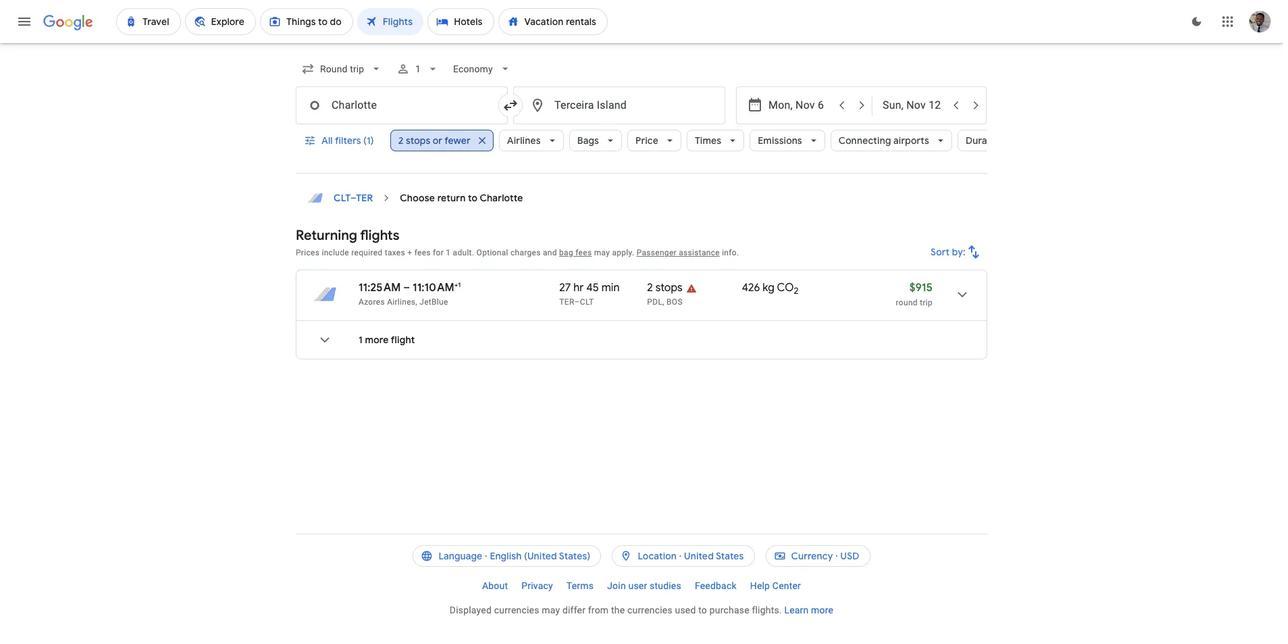 Task type: vqa. For each thing, say whether or not it's contained in the screenshot.
Swap origin and destination. image
yes



Task type: describe. For each thing, give the bounding box(es) containing it.
feedback link
[[688, 575, 744, 597]]

2 stops
[[647, 281, 683, 295]]

1 button
[[391, 53, 445, 85]]

2 stops flight. element
[[647, 281, 683, 297]]

times
[[695, 134, 722, 147]]

11:10 am
[[413, 281, 455, 295]]

or
[[433, 134, 443, 147]]

flight
[[391, 334, 415, 346]]

price button
[[628, 124, 682, 157]]

emissions button
[[750, 124, 826, 157]]

pdl
[[647, 297, 663, 307]]

0 vertical spatial ter
[[356, 192, 373, 204]]

jetblue
[[420, 297, 448, 307]]

0 vertical spatial clt
[[334, 192, 351, 204]]

flights
[[360, 227, 400, 244]]

required
[[352, 248, 383, 257]]

1 fees from the left
[[415, 248, 431, 257]]

– inside 27 hr 45 min ter – clt
[[575, 297, 580, 307]]

passenger assistance button
[[637, 248, 720, 257]]

11:25 am – 11:10 am + 1
[[359, 280, 461, 295]]

sort by:
[[931, 246, 966, 258]]

and
[[543, 248, 557, 257]]

purchase
[[710, 605, 750, 616]]

airlines,
[[387, 297, 418, 307]]

ter inside 27 hr 45 min ter – clt
[[560, 297, 575, 307]]

0 vertical spatial +
[[408, 248, 412, 257]]

11:25 am
[[359, 281, 401, 295]]

– for 11:25 am
[[404, 281, 410, 295]]

Return text field
[[883, 87, 945, 124]]

terms link
[[560, 575, 601, 597]]

pdl , bos
[[647, 297, 683, 307]]

help
[[750, 580, 770, 591]]

duration
[[966, 134, 1005, 147]]

united
[[684, 550, 714, 562]]

2 currencies from the left
[[628, 605, 673, 616]]

,
[[663, 297, 665, 307]]

privacy link
[[515, 575, 560, 597]]

trip
[[920, 298, 933, 307]]

+ inside 11:25 am – 11:10 am + 1
[[455, 280, 458, 289]]

emissions
[[758, 134, 803, 147]]

about
[[482, 580, 508, 591]]

azores airlines, jetblue
[[359, 297, 448, 307]]

27 hr 45 min ter – clt
[[560, 281, 620, 307]]

about link
[[476, 575, 515, 597]]

swap origin and destination. image
[[503, 97, 519, 114]]

include
[[322, 248, 349, 257]]

feedback
[[695, 580, 737, 591]]

returning
[[296, 227, 357, 244]]

0 horizontal spatial may
[[542, 605, 560, 616]]

language
[[439, 550, 483, 562]]

fewer
[[445, 134, 471, 147]]

optional
[[477, 248, 509, 257]]

change appearance image
[[1181, 5, 1213, 38]]

center
[[773, 580, 801, 591]]

2 stops or fewer button
[[390, 124, 494, 157]]

join user studies link
[[601, 575, 688, 597]]

1 more flight
[[359, 334, 415, 346]]

min
[[602, 281, 620, 295]]

2 for 2 stops
[[647, 281, 653, 295]]

join
[[608, 580, 626, 591]]

adult.
[[453, 248, 475, 257]]

$915
[[910, 281, 933, 295]]

price
[[636, 134, 659, 147]]

by:
[[953, 246, 966, 258]]

airlines button
[[499, 124, 564, 157]]

english (united states)
[[490, 550, 591, 562]]

(united
[[524, 550, 557, 562]]

usd
[[841, 550, 860, 562]]

all filters (1) button
[[296, 124, 385, 157]]

returning flights
[[296, 227, 400, 244]]

prices
[[296, 248, 320, 257]]

for
[[433, 248, 444, 257]]

taxes
[[385, 248, 405, 257]]

2 stops or fewer
[[398, 134, 471, 147]]

airports
[[894, 134, 930, 147]]

flight details. leaves aerogare civil das lajes at 11:25 am on sunday, november 12 and arrives at charlotte douglas international airport at 11:10 am on monday, november 13. image
[[947, 278, 979, 311]]

connecting airports
[[839, 134, 930, 147]]

co
[[777, 281, 794, 295]]

none search field containing all filters (1)
[[296, 53, 1028, 174]]

clt – ter
[[334, 192, 373, 204]]

1 inside 11:25 am – 11:10 am + 1
[[458, 280, 461, 289]]

join user studies
[[608, 580, 682, 591]]

45
[[587, 281, 599, 295]]



Task type: locate. For each thing, give the bounding box(es) containing it.
–
[[351, 192, 356, 204], [404, 281, 410, 295], [575, 297, 580, 307]]

connecting
[[839, 134, 892, 147]]

– down 'hr'
[[575, 297, 580, 307]]

bags
[[578, 134, 599, 147]]

0 horizontal spatial 2
[[398, 134, 404, 147]]

0 horizontal spatial +
[[408, 248, 412, 257]]

charlotte
[[480, 192, 523, 204]]

more inside the returning flights main content
[[365, 334, 389, 346]]

choose
[[400, 192, 435, 204]]

1 horizontal spatial +
[[455, 280, 458, 289]]

displayed currencies may differ from the currencies used to purchase flights. learn more
[[450, 605, 834, 616]]

connecting airports button
[[831, 124, 953, 157]]

1 vertical spatial more
[[812, 605, 834, 616]]

united states
[[684, 550, 744, 562]]

0 horizontal spatial ter
[[356, 192, 373, 204]]

2 inside popup button
[[398, 134, 404, 147]]

+ right taxes
[[408, 248, 412, 257]]

layover (1 of 2) is a 5 hr 45 min layover at aeroporto joão paulo ii in ponta delgada. layover (2 of 2) is a 12 hr 35 min overnight layover at boston logan international airport in boston. element
[[647, 297, 735, 307]]

1 currencies from the left
[[494, 605, 540, 616]]

0 horizontal spatial currencies
[[494, 605, 540, 616]]

ter up flights
[[356, 192, 373, 204]]

0 vertical spatial more
[[365, 334, 389, 346]]

used
[[675, 605, 696, 616]]

duration button
[[958, 124, 1028, 157]]

– inside 11:25 am – 11:10 am + 1
[[404, 281, 410, 295]]

0 horizontal spatial to
[[468, 192, 478, 204]]

1 horizontal spatial fees
[[576, 248, 592, 257]]

2
[[398, 134, 404, 147], [647, 281, 653, 295], [794, 285, 799, 297]]

0 horizontal spatial fees
[[415, 248, 431, 257]]

Arrival time: 11:10 AM on  Monday, November 13. text field
[[413, 280, 461, 295]]

1 horizontal spatial to
[[699, 605, 707, 616]]

1 vertical spatial +
[[455, 280, 458, 289]]

fees
[[415, 248, 431, 257], [576, 248, 592, 257]]

sort
[[931, 246, 950, 258]]

0 horizontal spatial more
[[365, 334, 389, 346]]

2 fees from the left
[[576, 248, 592, 257]]

stops left or
[[406, 134, 431, 147]]

to right the used
[[699, 605, 707, 616]]

Departure time: 11:25 AM. text field
[[359, 281, 401, 295]]

english
[[490, 550, 522, 562]]

help center link
[[744, 575, 808, 597]]

learn more link
[[785, 605, 834, 616]]

apply.
[[612, 248, 635, 257]]

states)
[[559, 550, 591, 562]]

passenger
[[637, 248, 677, 257]]

learn
[[785, 605, 809, 616]]

None text field
[[296, 86, 508, 124], [513, 86, 726, 124], [296, 86, 508, 124], [513, 86, 726, 124]]

bos
[[667, 297, 683, 307]]

$915 round trip
[[896, 281, 933, 307]]

1 horizontal spatial –
[[404, 281, 410, 295]]

0 vertical spatial may
[[594, 248, 610, 257]]

to right return
[[468, 192, 478, 204]]

from
[[588, 605, 609, 616]]

1 horizontal spatial currencies
[[628, 605, 673, 616]]

– for clt
[[351, 192, 356, 204]]

2 vertical spatial –
[[575, 297, 580, 307]]

currencies down join user studies link
[[628, 605, 673, 616]]

2 inside 426 kg co 2
[[794, 285, 799, 297]]

more right learn
[[812, 605, 834, 616]]

1 more flight image
[[309, 324, 341, 356]]

azores
[[359, 297, 385, 307]]

1 inside popup button
[[416, 64, 421, 74]]

0 horizontal spatial clt
[[334, 192, 351, 204]]

all filters (1)
[[322, 134, 374, 147]]

user
[[629, 580, 648, 591]]

None field
[[296, 57, 389, 81], [448, 57, 518, 81], [296, 57, 389, 81], [448, 57, 518, 81]]

stops up pdl , bos
[[656, 281, 683, 295]]

filters
[[335, 134, 361, 147]]

1 horizontal spatial may
[[594, 248, 610, 257]]

may
[[594, 248, 610, 257], [542, 605, 560, 616]]

terms
[[567, 580, 594, 591]]

1 vertical spatial –
[[404, 281, 410, 295]]

flights.
[[752, 605, 782, 616]]

0 horizontal spatial stops
[[406, 134, 431, 147]]

– up azores airlines, jetblue
[[404, 281, 410, 295]]

clt up returning flights
[[334, 192, 351, 204]]

bag fees button
[[559, 248, 592, 257]]

2 up pdl
[[647, 281, 653, 295]]

currency
[[792, 550, 833, 562]]

1 vertical spatial clt
[[580, 297, 594, 307]]

1 horizontal spatial 2
[[647, 281, 653, 295]]

1 horizontal spatial more
[[812, 605, 834, 616]]

help center
[[750, 580, 801, 591]]

clt
[[334, 192, 351, 204], [580, 297, 594, 307]]

round
[[896, 298, 918, 307]]

clt down 45
[[580, 297, 594, 307]]

may inside the returning flights main content
[[594, 248, 610, 257]]

bags button
[[569, 124, 622, 157]]

0 horizontal spatial –
[[351, 192, 356, 204]]

prices include required taxes + fees for 1 adult. optional charges and bag fees may apply. passenger assistance
[[296, 248, 720, 257]]

2 right (1) on the top left of page
[[398, 134, 404, 147]]

leaves aerogare civil das lajes at 11:25 am on sunday, november 12 and arrives at charlotte douglas international airport at 11:10 am on monday, november 13. element
[[359, 280, 461, 295]]

charges
[[511, 248, 541, 257]]

0 vertical spatial stops
[[406, 134, 431, 147]]

2 right the kg at the top of page
[[794, 285, 799, 297]]

privacy
[[522, 580, 553, 591]]

returning flights main content
[[296, 184, 988, 370]]

the
[[611, 605, 625, 616]]

kg
[[763, 281, 775, 295]]

sort by: button
[[926, 236, 988, 268]]

0 vertical spatial to
[[468, 192, 478, 204]]

all
[[322, 134, 333, 147]]

– up returning flights
[[351, 192, 356, 204]]

None search field
[[296, 53, 1028, 174]]

stops for 2 stops or fewer
[[406, 134, 431, 147]]

1 horizontal spatial clt
[[580, 297, 594, 307]]

times button
[[687, 124, 745, 157]]

choose return to charlotte
[[400, 192, 523, 204]]

1 vertical spatial to
[[699, 605, 707, 616]]

studies
[[650, 580, 682, 591]]

to
[[468, 192, 478, 204], [699, 605, 707, 616]]

1 vertical spatial stops
[[656, 281, 683, 295]]

assistance
[[679, 248, 720, 257]]

bag
[[559, 248, 574, 257]]

2 for 2 stops or fewer
[[398, 134, 404, 147]]

27
[[560, 281, 571, 295]]

may left apply.
[[594, 248, 610, 257]]

stops for 2 stops
[[656, 281, 683, 295]]

stops
[[406, 134, 431, 147], [656, 281, 683, 295]]

+ down the adult.
[[455, 280, 458, 289]]

differ
[[563, 605, 586, 616]]

2 horizontal spatial –
[[575, 297, 580, 307]]

1 vertical spatial may
[[542, 605, 560, 616]]

1
[[416, 64, 421, 74], [446, 248, 451, 257], [458, 280, 461, 289], [359, 334, 363, 346]]

426 kg co 2
[[742, 281, 799, 297]]

915 US dollars text field
[[910, 281, 933, 295]]

fees left for
[[415, 248, 431, 257]]

more left flight
[[365, 334, 389, 346]]

426
[[742, 281, 760, 295]]

stops inside the returning flights main content
[[656, 281, 683, 295]]

total duration 27 hr 45 min. element
[[560, 281, 647, 297]]

1 horizontal spatial stops
[[656, 281, 683, 295]]

airlines
[[507, 134, 541, 147]]

may left differ
[[542, 605, 560, 616]]

hr
[[574, 281, 584, 295]]

2 horizontal spatial 2
[[794, 285, 799, 297]]

0 vertical spatial –
[[351, 192, 356, 204]]

clt inside 27 hr 45 min ter – clt
[[580, 297, 594, 307]]

states
[[716, 550, 744, 562]]

stops inside popup button
[[406, 134, 431, 147]]

1 horizontal spatial ter
[[560, 297, 575, 307]]

Departure text field
[[769, 87, 831, 124]]

(1)
[[364, 134, 374, 147]]

location
[[638, 550, 677, 562]]

to inside the returning flights main content
[[468, 192, 478, 204]]

currencies
[[494, 605, 540, 616], [628, 605, 673, 616]]

currencies down privacy
[[494, 605, 540, 616]]

ter down 27
[[560, 297, 575, 307]]

fees right bag
[[576, 248, 592, 257]]

displayed
[[450, 605, 492, 616]]

main menu image
[[16, 14, 32, 30]]

1 vertical spatial ter
[[560, 297, 575, 307]]

return
[[438, 192, 466, 204]]



